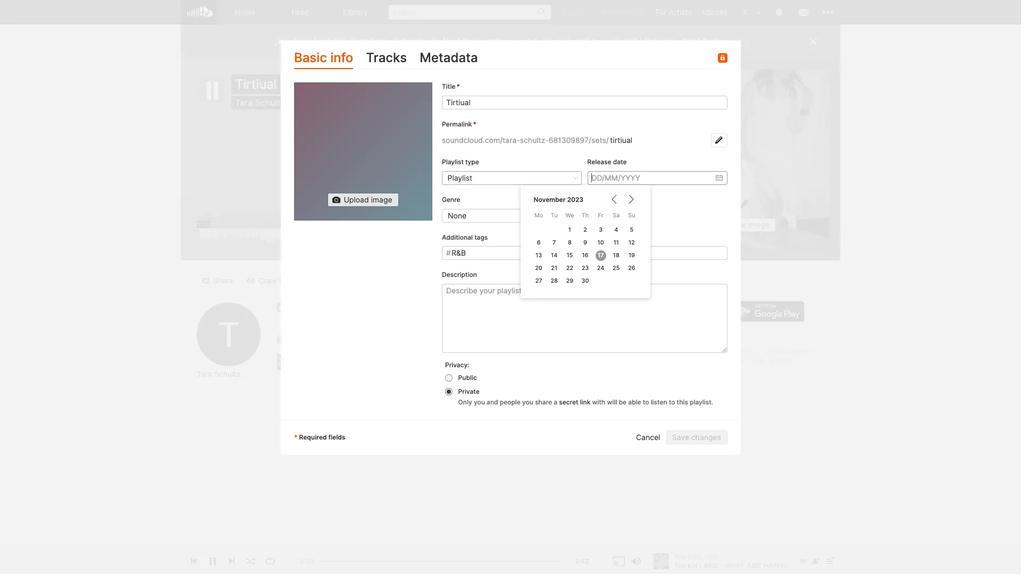 Task type: vqa. For each thing, say whether or not it's contained in the screenshot.
quality associated with High
no



Task type: locate. For each thing, give the bounding box(es) containing it.
1 vertical spatial schultz
[[214, 370, 241, 379]]

copy link button
[[243, 274, 300, 288]]

playlist inside 'popup button'
[[448, 173, 473, 182]]

0 horizontal spatial next
[[443, 36, 460, 46]]

november
[[534, 196, 566, 204]]

None search field
[[384, 0, 557, 24]]

laroi
[[404, 358, 426, 367]]

what
[[433, 358, 455, 367]]

30 link
[[580, 276, 591, 287]]

none
[[448, 211, 467, 220]]

tags
[[474, 233, 488, 241]]

a
[[554, 399, 557, 407]]

save changes button
[[666, 431, 728, 445]]

the kid laroi - what just happened element
[[649, 69, 830, 250], [277, 354, 293, 370]]

1 vertical spatial the kid laroi - what just happened element
[[277, 354, 293, 370]]

share
[[535, 399, 552, 407]]

try for try next pro
[[601, 7, 613, 16]]

the kid laroi - what just happened link
[[374, 358, 518, 367]]

home
[[235, 7, 255, 16]]

1 vertical spatial upload
[[344, 195, 369, 205]]

pro left the "get"
[[463, 36, 475, 46]]

1 horizontal spatial next
[[615, 7, 631, 16]]

tara schultz's avatar element right upload link
[[739, 5, 752, 19]]

to right able
[[643, 399, 649, 407]]

0 horizontal spatial pro
[[463, 36, 475, 46]]

pro
[[633, 7, 645, 16], [463, 36, 475, 46]]

0 vertical spatial the kid laroi - what just happened element
[[649, 69, 830, 250]]

next
[[615, 7, 631, 16], [443, 36, 460, 46]]

cookie inside 'cookie manager artist resources'
[[766, 347, 787, 355]]

pro left for
[[633, 7, 645, 16]]

0 vertical spatial upload
[[703, 7, 728, 16]]

0 horizontal spatial cookie
[[718, 347, 739, 355]]

1 horizontal spatial tara schultz's avatar element
[[739, 5, 752, 19]]

cookie up the resources on the right
[[718, 347, 739, 355]]

type
[[465, 158, 479, 166]]

go mobile
[[665, 280, 701, 289]]

15
[[567, 252, 573, 259]]

1 vertical spatial image
[[749, 220, 770, 229]]

1 horizontal spatial image
[[749, 220, 770, 229]]

1 vertical spatial tara schultz's avatar element
[[197, 303, 261, 367]]

and
[[487, 399, 498, 407]]

mo
[[535, 212, 543, 219]]

22
[[567, 265, 574, 272]]

1 vertical spatial pro
[[463, 36, 475, 46]]

1 horizontal spatial pro
[[633, 7, 645, 16]]

save
[[672, 433, 689, 442]]

playlist
[[442, 158, 464, 166], [448, 173, 473, 182]]

tara schultz link
[[235, 97, 285, 108], [197, 370, 241, 380]]

cookie
[[718, 347, 739, 355], [766, 347, 787, 355]]

try left "go+"
[[562, 7, 574, 16]]

playlist.
[[690, 399, 713, 407]]

0 vertical spatial playlist
[[442, 158, 464, 166]]

artist
[[693, 356, 710, 364]]

resources
[[712, 356, 744, 364]]

tara schultz
[[197, 370, 241, 379]]

cancel button
[[631, 431, 666, 445]]

image inside button
[[371, 195, 392, 205]]

you left and on the bottom left of page
[[474, 399, 485, 407]]

* required fields
[[294, 434, 345, 442]]

19
[[629, 252, 635, 259]]

2 try from the left
[[601, 7, 613, 16]]

playlist left type
[[442, 158, 464, 166]]

11
[[614, 239, 619, 246]]

28
[[551, 278, 558, 285]]

1 horizontal spatial cookie
[[766, 347, 787, 355]]

2 cookie from the left
[[766, 347, 787, 355]]

0 horizontal spatial the kid laroi - what just happened element
[[277, 354, 293, 370]]

date
[[613, 158, 627, 166]]

with
[[592, 399, 605, 407]]

try next pro
[[601, 7, 645, 16]]

22 link
[[565, 263, 575, 274]]

1 horizontal spatial you
[[522, 399, 533, 407]]

1 horizontal spatial tara
[[235, 97, 253, 108]]

upload for upload image
[[344, 195, 369, 205]]

metadata
[[420, 50, 478, 65]]

1 horizontal spatial schultz
[[255, 97, 285, 108]]

19 link
[[627, 251, 637, 261]]

Title text field
[[442, 96, 728, 110]]

up
[[603, 36, 612, 46]]

playlist for playlist type
[[442, 158, 464, 166]]

tara
[[235, 97, 253, 108], [197, 370, 212, 379]]

24
[[597, 265, 605, 272]]

you left share
[[522, 399, 533, 407]]

0 vertical spatial schultz
[[255, 97, 285, 108]]

0 vertical spatial tara schultz link
[[235, 97, 285, 108]]

you
[[474, 399, 485, 407], [522, 399, 533, 407]]

1 vertical spatial playlist
[[448, 173, 473, 182]]

0 vertical spatial image
[[371, 195, 392, 205]]

image for upload image
[[371, 195, 392, 205]]

try
[[562, 7, 574, 16], [601, 7, 613, 16]]

20
[[535, 265, 543, 272]]

7
[[553, 239, 556, 246]]

upload
[[703, 7, 728, 16], [344, 195, 369, 205]]

blog
[[751, 356, 764, 364]]

1 vertical spatial tara
[[197, 370, 212, 379]]

27
[[536, 278, 542, 285]]

0 horizontal spatial you
[[474, 399, 485, 407]]

tara schultz's avatar element
[[739, 5, 752, 19], [197, 303, 261, 367]]

next up 100+
[[615, 7, 631, 16]]

1 cookie from the left
[[718, 347, 739, 355]]

30
[[582, 278, 589, 285]]

for
[[656, 7, 667, 16]]

Description text field
[[442, 284, 728, 353]]

playlist button
[[442, 171, 582, 185]]

to left the "get"
[[478, 36, 485, 46]]

0 vertical spatial tara
[[235, 97, 253, 108]]

25
[[613, 265, 620, 272]]

0 vertical spatial tara schultz's avatar element
[[739, 5, 752, 19]]

playlist for playlist
[[448, 173, 473, 182]]

23
[[582, 265, 589, 272]]

image inside 'button'
[[749, 220, 770, 229]]

playlist down playlist type
[[448, 173, 473, 182]]

upload
[[540, 36, 565, 46]]

private
[[458, 388, 480, 396]]

23 link
[[580, 263, 591, 274]]

next up the 'metadata'
[[443, 36, 460, 46]]

try right "go+"
[[601, 7, 613, 16]]

info
[[330, 50, 353, 65]]

0 horizontal spatial image
[[371, 195, 392, 205]]

artist resources link
[[693, 356, 744, 364]]

release
[[587, 158, 611, 166]]

0 horizontal spatial schultz
[[214, 370, 241, 379]]

upload inside button
[[344, 195, 369, 205]]

replace image
[[719, 220, 770, 229]]

tara schultz's avatar element up tara schultz
[[197, 303, 261, 367]]

0 horizontal spatial upload
[[344, 195, 369, 205]]

for artists link
[[651, 0, 698, 24]]

private only you and people you share a secret link with will be able to listen to this playlist.
[[458, 388, 713, 407]]

image for replace image
[[749, 220, 770, 229]]

cookie up charts link
[[766, 347, 787, 355]]

we
[[566, 212, 574, 219]]

just
[[457, 358, 476, 367]]

1 horizontal spatial upload
[[703, 7, 728, 16]]

additional tags
[[442, 233, 488, 241]]

try go+
[[562, 7, 591, 16]]

29
[[566, 278, 574, 285]]

1 try from the left
[[562, 7, 574, 16]]

cancel
[[636, 433, 660, 442]]

tirtiual tara schultz
[[235, 77, 285, 108]]

1 horizontal spatial try
[[601, 7, 613, 16]]

schultz inside tirtiual tara schultz
[[255, 97, 285, 108]]

available:
[[312, 36, 349, 46]]

start
[[682, 36, 701, 46]]

genre
[[442, 196, 460, 204]]

cookie for manager
[[766, 347, 787, 355]]

0 horizontal spatial try
[[562, 7, 574, 16]]

cookie manager artist resources
[[693, 347, 816, 364]]

listeners.
[[646, 36, 680, 46]]



Task type: describe. For each thing, give the bounding box(es) containing it.
tirtiual
[[235, 77, 277, 92]]

feed
[[292, 7, 309, 16]]

cookie policy link
[[718, 347, 759, 355]]

0 horizontal spatial tara
[[197, 370, 212, 379]]

share
[[213, 276, 234, 285]]

0 horizontal spatial tara schultz's avatar element
[[197, 303, 261, 367]]

privacy:
[[445, 361, 469, 369]]

17 link
[[596, 251, 606, 261]]

copy
[[259, 276, 277, 285]]

Permalink text field
[[609, 134, 711, 147]]

copy link
[[259, 276, 294, 285]]

able
[[628, 399, 641, 407]]

delete playlist button
[[419, 274, 491, 288]]

library link
[[328, 0, 384, 24]]

0 vertical spatial pro
[[633, 7, 645, 16]]

fields
[[328, 434, 345, 442]]

13
[[536, 252, 542, 259]]

15 link
[[565, 251, 575, 261]]

4
[[615, 227, 618, 233]]

privacy link
[[688, 347, 711, 355]]

Release date text field
[[587, 171, 728, 185]]

3 link
[[596, 225, 606, 236]]

basic info link
[[294, 48, 353, 69]]

kid
[[390, 358, 401, 367]]

9
[[584, 239, 587, 246]]

start today link
[[682, 36, 726, 46]]

27 link
[[534, 276, 544, 287]]

*
[[294, 434, 297, 442]]

14 link
[[549, 251, 560, 261]]

6 link
[[534, 238, 544, 248]]

0 vertical spatial next
[[615, 7, 631, 16]]

25 link
[[611, 263, 622, 274]]

prev image
[[608, 193, 621, 206]]

1 vertical spatial tara schultz link
[[197, 370, 241, 380]]

the
[[374, 358, 388, 367]]

1 vertical spatial next
[[443, 36, 460, 46]]

your
[[502, 36, 519, 46]]

now available: first fans. subscribe to next pro to get your next upload heard by up to 100+ listeners. start today
[[293, 36, 726, 46]]

14
[[551, 252, 558, 259]]

Search search field
[[389, 5, 552, 20]]

next image
[[624, 193, 637, 206]]

metadata link
[[420, 48, 478, 69]]

this
[[677, 399, 688, 407]]

link
[[279, 276, 294, 285]]

basic
[[294, 50, 327, 65]]

12 link
[[627, 238, 637, 248]]

soundcloud.com/tara-schultz-681309897/sets/
[[442, 136, 609, 145]]

delete
[[435, 276, 458, 285]]

to right up
[[615, 36, 622, 46]]

cookie for policy
[[718, 347, 739, 355]]

only
[[458, 399, 472, 407]]

listen
[[651, 399, 667, 407]]

public
[[458, 374, 477, 382]]

16
[[582, 252, 589, 259]]

9 link
[[580, 238, 591, 248]]

get
[[487, 36, 500, 46]]

none button
[[442, 209, 582, 223]]

2 you from the left
[[522, 399, 533, 407]]

subscribe
[[393, 36, 431, 46]]

tracks link
[[366, 48, 407, 69]]

8
[[568, 239, 572, 246]]

100+
[[625, 36, 643, 46]]

first
[[351, 36, 368, 46]]

secret
[[559, 399, 578, 407]]

12
[[629, 239, 635, 246]]

upload image button
[[328, 193, 399, 207]]

11 link
[[611, 238, 622, 248]]

tirtiual element
[[294, 83, 432, 221]]

th
[[582, 212, 589, 219]]

playlist type
[[442, 158, 479, 166]]

fans.
[[370, 36, 391, 46]]

2
[[584, 227, 587, 233]]

be
[[619, 399, 627, 407]]

legal link
[[665, 347, 682, 355]]

28 link
[[549, 276, 560, 287]]

24 link
[[596, 263, 606, 274]]

try for try go+
[[562, 7, 574, 16]]

release date
[[587, 158, 627, 166]]

soundcloud.com/tara-
[[442, 136, 520, 145]]

16 link
[[580, 251, 591, 261]]

20 link
[[534, 263, 544, 274]]

by
[[591, 36, 601, 46]]

-
[[428, 358, 431, 367]]

13 link
[[534, 251, 544, 261]]

mobile
[[677, 280, 701, 289]]

save changes
[[672, 433, 721, 442]]

10 link
[[596, 238, 606, 248]]

go+
[[576, 7, 591, 16]]

to up the 'metadata'
[[433, 36, 440, 46]]

upload for upload
[[703, 7, 728, 16]]

today
[[703, 36, 726, 46]]

1 you from the left
[[474, 399, 485, 407]]

7 link
[[549, 238, 560, 248]]

18
[[613, 252, 620, 259]]

the kid laroi - what just happened
[[374, 358, 518, 367]]

people
[[500, 399, 521, 407]]

5
[[630, 227, 634, 233]]

1 horizontal spatial the kid laroi - what just happened element
[[649, 69, 830, 250]]

required
[[299, 434, 327, 442]]

title
[[442, 83, 455, 91]]

tara inside tirtiual tara schultz
[[235, 97, 253, 108]]

to left this
[[669, 399, 675, 407]]

2 link
[[580, 225, 591, 236]]



